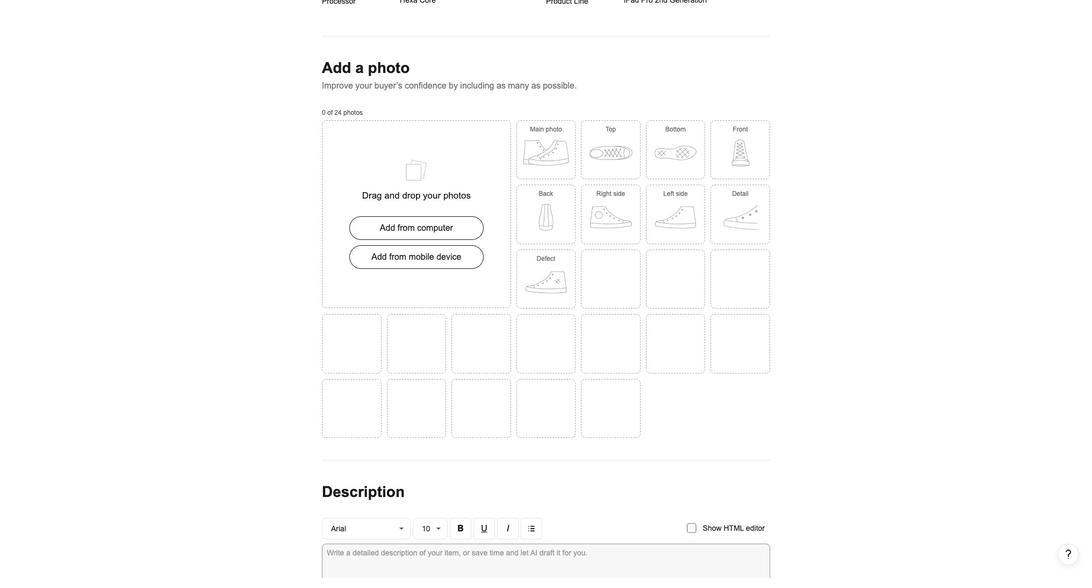 Task type: describe. For each thing, give the bounding box(es) containing it.
1 vertical spatial photos
[[443, 191, 471, 201]]

1 horizontal spatial photo
[[546, 126, 562, 133]]

device
[[437, 253, 461, 262]]

add from mobile device
[[372, 253, 461, 262]]

add from computer
[[380, 224, 453, 233]]

0 of 24 photos
[[322, 109, 363, 116]]

left
[[663, 190, 674, 198]]

including
[[460, 81, 494, 90]]

add from computer button
[[349, 217, 484, 240]]

description element
[[322, 519, 770, 579]]

2 as from the left
[[531, 81, 541, 90]]

html
[[724, 525, 744, 533]]

top
[[606, 126, 616, 133]]

editor
[[746, 525, 765, 533]]

drag and drop your photos
[[362, 191, 471, 201]]

i button
[[497, 519, 519, 540]]

right
[[596, 190, 612, 198]]

24
[[335, 109, 342, 116]]

buyer's
[[375, 81, 402, 90]]

add for photo
[[322, 59, 351, 76]]

main
[[530, 126, 544, 133]]

add from mobile device button
[[349, 246, 484, 269]]

a
[[355, 59, 364, 76]]

drag
[[362, 191, 382, 201]]

and
[[384, 191, 400, 201]]

defect
[[537, 255, 555, 263]]



Task type: locate. For each thing, give the bounding box(es) containing it.
2 side from the left
[[676, 190, 688, 198]]

photo up buyer's
[[368, 59, 410, 76]]

front
[[733, 126, 748, 133]]

0 horizontal spatial photo
[[368, 59, 410, 76]]

add inside add a photo improve your buyer's confidence by including as many as possible.
[[322, 59, 351, 76]]

u button
[[474, 519, 495, 540]]

photos
[[343, 109, 363, 116], [443, 191, 471, 201]]

side
[[613, 190, 625, 198], [676, 190, 688, 198]]

possible.
[[543, 81, 577, 90]]

improve
[[322, 81, 353, 90]]

main photo
[[530, 126, 562, 133]]

0
[[322, 109, 326, 116]]

from
[[398, 224, 415, 233], [389, 253, 406, 262]]

confidence
[[405, 81, 446, 90]]

0 vertical spatial your
[[355, 81, 372, 90]]

1 side from the left
[[613, 190, 625, 198]]

right side
[[596, 190, 625, 198]]

side for right side
[[613, 190, 625, 198]]

1 horizontal spatial side
[[676, 190, 688, 198]]

photos right 24
[[343, 109, 363, 116]]

i
[[507, 525, 509, 534]]

0 horizontal spatial photos
[[343, 109, 363, 116]]

1 vertical spatial from
[[389, 253, 406, 262]]

from for mobile
[[389, 253, 406, 262]]

0 horizontal spatial side
[[613, 190, 625, 198]]

by
[[449, 81, 458, 90]]

from left computer
[[398, 224, 415, 233]]

as right many
[[531, 81, 541, 90]]

add
[[322, 59, 351, 76], [380, 224, 395, 233], [372, 253, 387, 262]]

description
[[322, 484, 405, 501]]

1 vertical spatial photo
[[546, 126, 562, 133]]

of
[[327, 109, 333, 116]]

from for computer
[[398, 224, 415, 233]]

photos up computer
[[443, 191, 471, 201]]

1 as from the left
[[497, 81, 506, 90]]

1 horizontal spatial as
[[531, 81, 541, 90]]

add left mobile at left
[[372, 253, 387, 262]]

your right the drop
[[423, 191, 441, 201]]

add a photo improve your buyer's confidence by including as many as possible.
[[322, 59, 577, 90]]

bottom
[[665, 126, 686, 133]]

0 horizontal spatial your
[[355, 81, 372, 90]]

b
[[458, 525, 464, 534]]

photo
[[368, 59, 410, 76], [546, 126, 562, 133]]

2 vertical spatial add
[[372, 253, 387, 262]]

side right left
[[676, 190, 688, 198]]

your inside add a photo improve your buyer's confidence by including as many as possible.
[[355, 81, 372, 90]]

0 vertical spatial from
[[398, 224, 415, 233]]

1 horizontal spatial photos
[[443, 191, 471, 201]]

computer
[[417, 224, 453, 233]]

add down and
[[380, 224, 395, 233]]

b button
[[450, 519, 471, 540]]

add for computer
[[380, 224, 395, 233]]

add for mobile
[[372, 253, 387, 262]]

detail
[[732, 190, 749, 198]]

your
[[355, 81, 372, 90], [423, 191, 441, 201]]

as
[[497, 81, 506, 90], [531, 81, 541, 90]]

mobile
[[409, 253, 434, 262]]

0 vertical spatial photo
[[368, 59, 410, 76]]

as left many
[[497, 81, 506, 90]]

photo inside add a photo improve your buyer's confidence by including as many as possible.
[[368, 59, 410, 76]]

1 horizontal spatial your
[[423, 191, 441, 201]]

show html editor
[[701, 525, 765, 533]]

show
[[703, 525, 722, 533]]

help, opens dialogs image
[[1063, 550, 1074, 561]]

0 vertical spatial photos
[[343, 109, 363, 116]]

side for left side
[[676, 190, 688, 198]]

your down a
[[355, 81, 372, 90]]

0 vertical spatial add
[[322, 59, 351, 76]]

left side
[[663, 190, 688, 198]]

add up improve
[[322, 59, 351, 76]]

1 vertical spatial your
[[423, 191, 441, 201]]

photo right main
[[546, 126, 562, 133]]

0 horizontal spatial as
[[497, 81, 506, 90]]

1 vertical spatial add
[[380, 224, 395, 233]]

from left mobile at left
[[389, 253, 406, 262]]

back
[[539, 190, 553, 198]]

u
[[481, 525, 487, 534]]

many
[[508, 81, 529, 90]]

drop
[[402, 191, 421, 201]]

side right right
[[613, 190, 625, 198]]



Task type: vqa. For each thing, say whether or not it's contained in the screenshot.
left photo
yes



